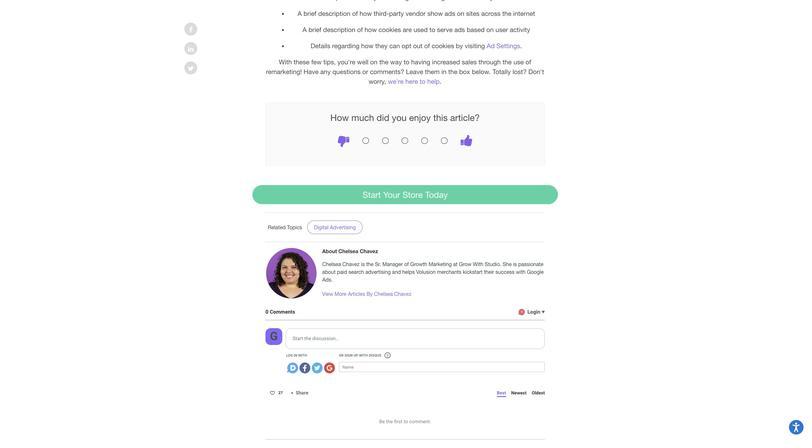Task type: vqa. For each thing, say whether or not it's contained in the screenshot.
Web
no



Task type: describe. For each thing, give the bounding box(es) containing it.
sr.
[[375, 261, 381, 267]]

start your store today link
[[252, 185, 559, 204]]

by inside view more articles by chelsea chavez link
[[367, 291, 373, 297]]

a for a brief description of how third-party vendor show ads on sites across the internet
[[298, 10, 302, 17]]

way
[[391, 58, 402, 66]]

passionate
[[519, 261, 544, 267]]

1 vertical spatial .
[[440, 78, 442, 85]]

we're
[[388, 78, 404, 85]]

based
[[467, 26, 485, 33]]

having
[[412, 58, 431, 66]]

much
[[352, 112, 374, 123]]

open accessibe: accessibility options, statement and help image
[[793, 423, 801, 432]]

sales
[[462, 58, 477, 66]]

manager
[[383, 261, 403, 267]]

help
[[428, 78, 440, 85]]

the right in
[[449, 68, 458, 75]]

them
[[425, 68, 440, 75]]

party
[[389, 10, 404, 17]]

ad settings link
[[487, 42, 521, 49]]

settings
[[497, 42, 521, 49]]

brief for a brief description of how cookies are used to serve ads based on user activity
[[309, 26, 322, 33]]

here
[[406, 78, 418, 85]]

chelsea chavez is the sr. manager of growth marketing at grow with studio. she is passionate about paid search advertising and helps volusion merchants kickstart their success with google ads.
[[323, 261, 544, 283]]

paid
[[337, 269, 347, 275]]

linkedin image
[[188, 46, 194, 52]]

regarding
[[332, 42, 360, 49]]

show
[[428, 10, 443, 17]]

with these few tips, you're well on the way to having increased sales through the use of remarketing! have any questions or comments? leave them in the box below. totally lost? don't worry,
[[266, 58, 545, 85]]

worry,
[[369, 78, 386, 85]]

out
[[413, 42, 423, 49]]

digital advertising
[[314, 225, 356, 230]]

related
[[268, 225, 286, 230]]

of up regarding at the top left
[[357, 26, 363, 33]]

more
[[335, 291, 347, 297]]

1 horizontal spatial .
[[521, 42, 522, 49]]

across
[[482, 10, 501, 17]]

growth
[[411, 261, 428, 267]]

ads.
[[323, 277, 333, 283]]

the up the comments?
[[380, 58, 389, 66]]

the inside the chelsea chavez is the sr. manager of growth marketing at grow with studio. she is passionate about paid search advertising and helps volusion merchants kickstart their success with google ads.
[[367, 261, 374, 267]]

use
[[514, 58, 524, 66]]

2 vertical spatial chelsea
[[374, 291, 393, 297]]

store
[[403, 190, 423, 200]]

articles
[[348, 291, 365, 297]]

can
[[390, 42, 400, 49]]

with inside with these few tips, you're well on the way to having increased sales through the use of remarketing! have any questions or comments? leave them in the box below. totally lost? don't worry,
[[279, 58, 292, 66]]

1 is from the left
[[361, 261, 365, 267]]

questions
[[333, 68, 361, 75]]

few
[[312, 58, 322, 66]]

digital
[[314, 225, 329, 230]]

advertising
[[366, 269, 391, 275]]

description for a brief description of how cookies are used to serve ads based on user activity
[[323, 26, 356, 33]]

1 vertical spatial ads
[[455, 26, 465, 33]]

activity
[[510, 26, 531, 33]]

merchants
[[437, 269, 462, 275]]

or
[[363, 68, 369, 75]]

third-
[[374, 10, 389, 17]]

0 vertical spatial chelsea
[[339, 248, 359, 254]]

topics
[[287, 225, 302, 230]]

of right out
[[425, 42, 430, 49]]

used
[[414, 26, 428, 33]]

start your store today
[[363, 190, 448, 200]]

below.
[[472, 68, 491, 75]]

brief for a brief description of how third-party vendor show ads on sites across the internet
[[304, 10, 317, 17]]

you're
[[338, 58, 356, 66]]

kickstart
[[463, 269, 483, 275]]

0 vertical spatial chavez
[[360, 248, 378, 254]]

start
[[363, 190, 381, 200]]

of inside the chelsea chavez is the sr. manager of growth marketing at grow with studio. she is passionate about paid search advertising and helps volusion merchants kickstart their success with google ads.
[[405, 261, 409, 267]]

about chelsea chavez
[[323, 248, 378, 254]]

at
[[454, 261, 458, 267]]

user
[[496, 26, 508, 33]]

digital advertising link
[[307, 221, 363, 234]]

remarketing!
[[266, 68, 302, 75]]

increased
[[432, 58, 460, 66]]

did
[[377, 112, 390, 123]]

sites
[[467, 10, 480, 17]]

how
[[331, 112, 349, 123]]



Task type: locate. For each thing, give the bounding box(es) containing it.
grow
[[459, 261, 472, 267]]

0 vertical spatial with
[[279, 58, 292, 66]]

2 vertical spatial to
[[420, 78, 426, 85]]

.
[[521, 42, 522, 49], [440, 78, 442, 85]]

1 horizontal spatial a
[[303, 26, 307, 33]]

related topics
[[268, 225, 302, 230]]

on
[[457, 10, 465, 17], [487, 26, 494, 33], [371, 58, 378, 66]]

success
[[496, 269, 515, 275]]

the left sr.
[[367, 261, 374, 267]]

facebook image
[[189, 27, 193, 33]]

a
[[298, 10, 302, 17], [303, 26, 307, 33]]

cookies
[[379, 26, 401, 33], [432, 42, 454, 49]]

by right the articles
[[367, 291, 373, 297]]

google
[[527, 269, 544, 275]]

cookies up can
[[379, 26, 401, 33]]

serve
[[437, 26, 453, 33]]

2 horizontal spatial on
[[487, 26, 494, 33]]

1 vertical spatial chavez
[[343, 261, 360, 267]]

ads right serve
[[455, 26, 465, 33]]

1 horizontal spatial on
[[457, 10, 465, 17]]

chavez up search
[[343, 261, 360, 267]]

is
[[361, 261, 365, 267], [514, 261, 517, 267]]

you
[[392, 112, 407, 123]]

tips,
[[324, 58, 336, 66]]

lost?
[[513, 68, 527, 75]]

cookies down serve
[[432, 42, 454, 49]]

0 horizontal spatial cookies
[[379, 26, 401, 33]]

0 vertical spatial description
[[318, 10, 351, 17]]

a brief description of how third-party vendor show ads on sites across the internet
[[298, 10, 536, 17]]

1 vertical spatial a
[[303, 26, 307, 33]]

1 vertical spatial cookies
[[432, 42, 454, 49]]

helps
[[403, 269, 415, 275]]

are
[[403, 26, 412, 33]]

0 horizontal spatial is
[[361, 261, 365, 267]]

0 vertical spatial by
[[456, 42, 463, 49]]

is right "she"
[[514, 261, 517, 267]]

0 vertical spatial brief
[[304, 10, 317, 17]]

by
[[456, 42, 463, 49], [367, 291, 373, 297]]

view more articles by chelsea chavez link
[[323, 290, 412, 298]]

view
[[323, 291, 333, 297]]

search
[[349, 269, 364, 275]]

0 horizontal spatial .
[[440, 78, 442, 85]]

2 horizontal spatial to
[[430, 26, 436, 33]]

to right way
[[404, 58, 410, 66]]

of left third- at the top of the page
[[352, 10, 358, 17]]

1 horizontal spatial to
[[420, 78, 426, 85]]

to left help
[[420, 78, 426, 85]]

1 vertical spatial with
[[473, 261, 484, 267]]

2 vertical spatial chavez
[[395, 291, 412, 297]]

how much did you enjoy this article?
[[331, 112, 480, 123]]

studio.
[[485, 261, 502, 267]]

chavez up sr.
[[360, 248, 378, 254]]

of right use
[[526, 58, 532, 66]]

the right across
[[503, 10, 512, 17]]

with up kickstart
[[473, 261, 484, 267]]

today
[[425, 190, 448, 200]]

how
[[360, 10, 372, 17], [365, 26, 377, 33], [362, 42, 374, 49]]

advertising
[[330, 225, 356, 230]]

1 horizontal spatial cookies
[[432, 42, 454, 49]]

0 horizontal spatial by
[[367, 291, 373, 297]]

brief
[[304, 10, 317, 17], [309, 26, 322, 33]]

well
[[357, 58, 369, 66]]

ad
[[487, 42, 495, 49]]

the
[[503, 10, 512, 17], [380, 58, 389, 66], [503, 58, 512, 66], [449, 68, 458, 75], [367, 261, 374, 267]]

1 vertical spatial on
[[487, 26, 494, 33]]

to right used in the right top of the page
[[430, 26, 436, 33]]

leave
[[406, 68, 424, 75]]

a for a brief description of how cookies are used to serve ads based on user activity
[[303, 26, 307, 33]]

on left user
[[487, 26, 494, 33]]

have
[[304, 68, 319, 75]]

0 vertical spatial to
[[430, 26, 436, 33]]

. down them
[[440, 78, 442, 85]]

1 vertical spatial by
[[367, 291, 373, 297]]

on inside with these few tips, you're well on the way to having increased sales through the use of remarketing! have any questions or comments? leave them in the box below. totally lost? don't worry,
[[371, 58, 378, 66]]

with up remarketing!
[[279, 58, 292, 66]]

ads right show
[[445, 10, 456, 17]]

these
[[294, 58, 310, 66]]

chelsea down advertising
[[374, 291, 393, 297]]

chelsea up about
[[323, 261, 341, 267]]

1 horizontal spatial by
[[456, 42, 463, 49]]

don't
[[529, 68, 545, 75]]

we're here to help .
[[388, 78, 442, 85]]

0 horizontal spatial to
[[404, 58, 410, 66]]

of
[[352, 10, 358, 17], [357, 26, 363, 33], [425, 42, 430, 49], [526, 58, 532, 66], [405, 261, 409, 267]]

details
[[311, 42, 331, 49]]

comments?
[[370, 68, 405, 75]]

and
[[392, 269, 401, 275]]

the up 'totally'
[[503, 58, 512, 66]]

chelsea
[[339, 248, 359, 254], [323, 261, 341, 267], [374, 291, 393, 297]]

a brief description of how cookies are used to serve ads based on user activity
[[303, 26, 531, 33]]

0 vertical spatial how
[[360, 10, 372, 17]]

1 vertical spatial chelsea
[[323, 261, 341, 267]]

this
[[434, 112, 448, 123]]

on right well
[[371, 58, 378, 66]]

their
[[484, 269, 495, 275]]

to inside with these few tips, you're well on the way to having increased sales through the use of remarketing! have any questions or comments? leave them in the box below. totally lost? don't worry,
[[404, 58, 410, 66]]

0 horizontal spatial with
[[279, 58, 292, 66]]

visiting
[[465, 42, 485, 49]]

how left third- at the top of the page
[[360, 10, 372, 17]]

1 vertical spatial how
[[365, 26, 377, 33]]

details regarding how they can opt out of cookies by visiting ad settings .
[[311, 42, 522, 49]]

chavez inside the chelsea chavez is the sr. manager of growth marketing at grow with studio. she is passionate about paid search advertising and helps volusion merchants kickstart their success with google ads.
[[343, 261, 360, 267]]

2 is from the left
[[514, 261, 517, 267]]

how for third-
[[360, 10, 372, 17]]

how left they
[[362, 42, 374, 49]]

1 vertical spatial to
[[404, 58, 410, 66]]

enjoy
[[409, 112, 431, 123]]

0 vertical spatial .
[[521, 42, 522, 49]]

of up helps
[[405, 261, 409, 267]]

twitter image
[[188, 65, 194, 72]]

description
[[318, 10, 351, 17], [323, 26, 356, 33]]

0 vertical spatial cookies
[[379, 26, 401, 33]]

vendor
[[406, 10, 426, 17]]

opt
[[402, 42, 412, 49]]

0 horizontal spatial on
[[371, 58, 378, 66]]

ads
[[445, 10, 456, 17], [455, 26, 465, 33]]

2 vertical spatial how
[[362, 42, 374, 49]]

article?
[[451, 112, 480, 123]]

0 vertical spatial ads
[[445, 10, 456, 17]]

chavez down helps
[[395, 291, 412, 297]]

of inside with these few tips, you're well on the way to having increased sales through the use of remarketing! have any questions or comments? leave them in the box below. totally lost? don't worry,
[[526, 58, 532, 66]]

0 vertical spatial a
[[298, 10, 302, 17]]

any
[[321, 68, 331, 75]]

1 horizontal spatial with
[[473, 261, 484, 267]]

0 vertical spatial on
[[457, 10, 465, 17]]

your
[[383, 190, 400, 200]]

on left sites
[[457, 10, 465, 17]]

chelsea inside the chelsea chavez is the sr. manager of growth marketing at grow with studio. she is passionate about paid search advertising and helps volusion merchants kickstart their success with google ads.
[[323, 261, 341, 267]]

chavez
[[360, 248, 378, 254], [343, 261, 360, 267], [395, 291, 412, 297]]

is up search
[[361, 261, 365, 267]]

how down third- at the top of the page
[[365, 26, 377, 33]]

volusion
[[417, 269, 436, 275]]

. down the activity
[[521, 42, 522, 49]]

by left visiting
[[456, 42, 463, 49]]

about
[[323, 269, 336, 275]]

she
[[503, 261, 512, 267]]

1 horizontal spatial is
[[514, 261, 517, 267]]

description for a brief description of how third-party vendor show ads on sites across the internet
[[318, 10, 351, 17]]

chelsea right "about"
[[339, 248, 359, 254]]

we're here to help link
[[388, 78, 440, 85]]

1 vertical spatial description
[[323, 26, 356, 33]]

1 vertical spatial brief
[[309, 26, 322, 33]]

box
[[460, 68, 470, 75]]

2 vertical spatial on
[[371, 58, 378, 66]]

with
[[516, 269, 526, 275]]

internet
[[514, 10, 536, 17]]

0 horizontal spatial a
[[298, 10, 302, 17]]

marketing
[[429, 261, 452, 267]]

through
[[479, 58, 501, 66]]

totally
[[493, 68, 511, 75]]

in
[[442, 68, 447, 75]]

with inside the chelsea chavez is the sr. manager of growth marketing at grow with studio. she is passionate about paid search advertising and helps volusion merchants kickstart their success with google ads.
[[473, 261, 484, 267]]

how for cookies
[[365, 26, 377, 33]]



